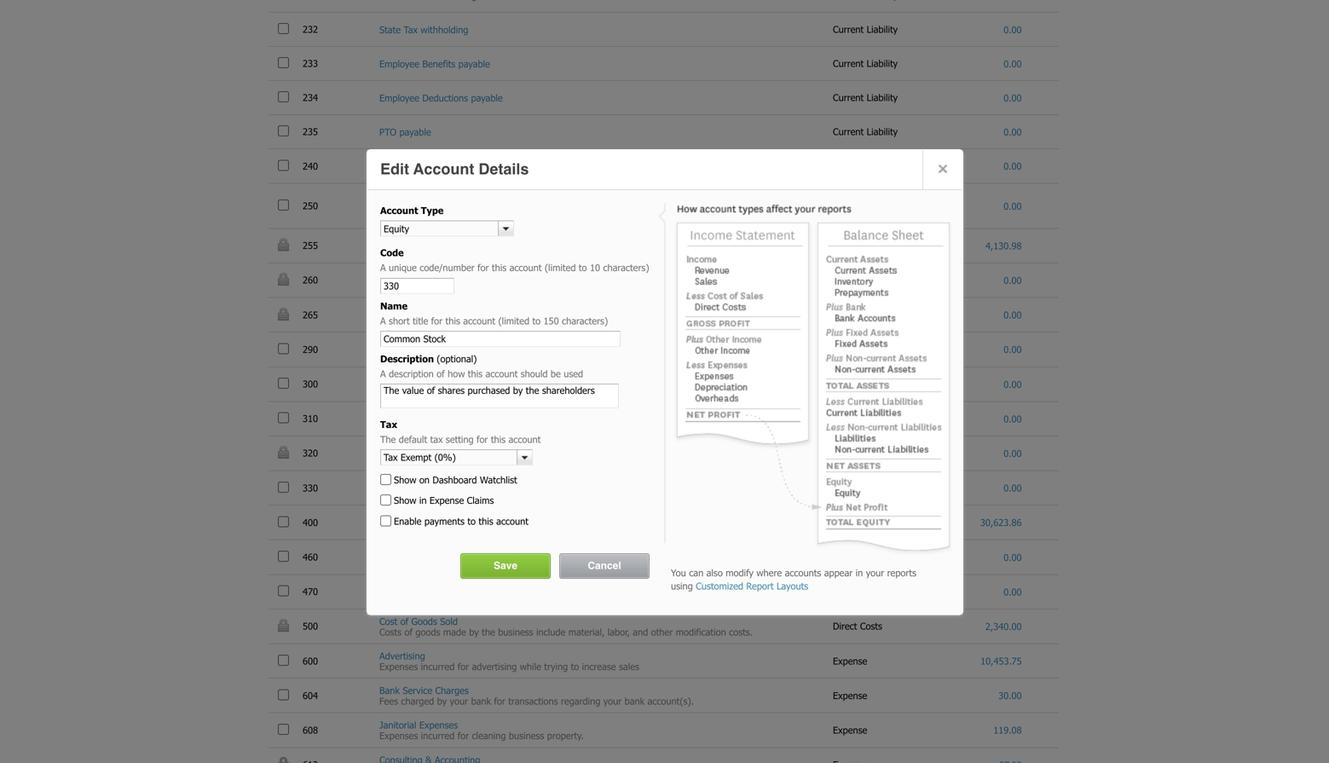 Task type: locate. For each thing, give the bounding box(es) containing it.
tax left payable on the left top of the page
[[413, 155, 427, 167]]

for right allow
[[502, 280, 514, 292]]

1 employee from the top
[[379, 58, 419, 69]]

an up the historical
[[379, 201, 390, 212]]

a for a unique code/number for this account (limited to 10 characters)
[[380, 262, 386, 273]]

1 vertical spatial owners
[[379, 408, 411, 419]]

the inside "common stock the value of shares purchased by the shareholders"
[[522, 488, 535, 499]]

your left reports
[[866, 567, 884, 579]]

other left modification
[[651, 626, 673, 638]]

0 vertical spatial income
[[443, 166, 473, 177]]

payable right benefits
[[458, 58, 490, 69]]

2 vertical spatial on
[[419, 474, 430, 486]]

characters) for a unique code/number for this account (limited to 10 characters)
[[603, 262, 649, 273]]

2 vertical spatial the
[[379, 488, 395, 499]]

on right paid
[[728, 166, 738, 177]]

3 0.00 from the top
[[1004, 92, 1022, 103]]

234
[[303, 92, 321, 103]]

be
[[550, 166, 560, 177], [579, 201, 589, 212], [731, 201, 741, 212], [490, 211, 500, 222], [551, 368, 561, 380]]

edit
[[380, 160, 409, 178]]

1 horizontal spatial other
[[651, 626, 673, 638]]

0.00 for 232
[[1004, 24, 1022, 35]]

2 horizontal spatial your
[[866, 567, 884, 579]]

direct costs
[[833, 620, 885, 632]]

10,453.75 link
[[981, 655, 1022, 667]]

current liability for 232
[[833, 23, 901, 35]]

be left dealt
[[490, 211, 500, 222]]

0.00 for 235
[[1004, 126, 1022, 138]]

not right do
[[394, 453, 407, 465]]

payable for employee deductions payable
[[471, 92, 503, 103]]

customized
[[696, 580, 744, 592]]

of inside description (optional) a description of how this account should be used
[[437, 368, 445, 380]]

of right value on the left of page
[[423, 488, 431, 499]]

accounts up layouts
[[785, 567, 821, 579]]

5 current from the top
[[833, 200, 864, 211]]

by down how
[[457, 384, 467, 395]]

1 vertical spatial a
[[380, 315, 386, 326]]

2 horizontal spatial in
[[856, 567, 863, 579]]

1 current from the top
[[833, 23, 864, 35]]

4 current from the top
[[833, 126, 864, 137]]

unique
[[389, 262, 417, 273]]

None checkbox
[[278, 57, 289, 68], [278, 125, 289, 136], [278, 378, 289, 389], [278, 482, 289, 493], [278, 516, 289, 527], [278, 551, 289, 562], [278, 585, 289, 597], [278, 689, 289, 700], [278, 57, 289, 68], [278, 125, 289, 136], [278, 378, 289, 389], [278, 482, 289, 493], [278, 516, 289, 527], [278, 551, 289, 562], [278, 585, 289, 597], [278, 689, 289, 700]]

relate
[[513, 557, 537, 569]]

1 you cannot delete/archive system accounts. image from the top
[[278, 238, 289, 251]]

business inside janitorial expenses expenses incurred for cleaning business property.
[[509, 730, 544, 742]]

1 0.00 link from the top
[[1004, 24, 1022, 35]]

employee for employee benefits payable
[[379, 58, 419, 69]]

for inside code a unique code/number for this account (limited to 10 characters)
[[478, 262, 489, 273]]

account down suspense
[[380, 205, 418, 216]]

tracking transfers transfers between tracking categories
[[379, 304, 536, 326]]

in inside you can also modify where accounts appear in your reports using
[[856, 567, 863, 579]]

500
[[303, 620, 321, 632]]

1 vertical spatial payable
[[471, 92, 503, 103]]

0 vertical spatial is
[[511, 166, 517, 177]]

current liability for 235
[[833, 126, 901, 137]]

1 income from the top
[[379, 155, 410, 167]]

costs up advertising link
[[379, 626, 402, 638]]

common stock link
[[379, 477, 442, 489]]

current liability for 265
[[833, 309, 901, 320]]

by inside bank service charges fees charged by your bank for transactions regarding your bank account(s).
[[437, 695, 447, 707]]

how
[[448, 368, 465, 380]]

you cannot delete/archive system accounts. image
[[278, 273, 289, 286], [278, 308, 289, 320]]

expenses up bank
[[379, 661, 418, 672]]

1 you cannot delete/archive system accounts. image from the top
[[278, 273, 289, 286]]

account
[[413, 160, 474, 178], [380, 205, 418, 216]]

1 a from the top
[[380, 262, 386, 273]]

unknown
[[478, 201, 516, 212]]

1 horizontal spatial withholding
[[641, 166, 689, 177]]

7 0.00 link from the top
[[1004, 275, 1022, 286]]

0 vertical spatial on
[[728, 166, 738, 177]]

tax for income
[[413, 155, 427, 167]]

and right "labor,"
[[633, 626, 648, 638]]

the inside "common stock the value of shares purchased by the shareholders"
[[379, 488, 395, 499]]

rounding link
[[379, 269, 418, 281]]

the up the adjustment
[[432, 211, 446, 222]]

you cannot delete/archive system accounts. image for 320
[[278, 446, 289, 459]]

5 0.00 link from the top
[[1004, 160, 1022, 172]]

tax right state
[[404, 24, 418, 35]]

0.00 for 265
[[1004, 309, 1022, 321]]

an inside "suspense an entry that allows an unknown transaction to be entered, so the accounts can still be worked on in balance and the entry can be dealt with later."
[[379, 201, 390, 212]]

1 horizontal spatial tax
[[476, 166, 489, 177]]

6 current from the top
[[833, 240, 864, 251]]

to inside "suspense an entry that allows an unknown transaction to be entered, so the accounts can still be worked on in balance and the entry can be dealt with later."
[[567, 201, 576, 212]]

for down owners
[[477, 433, 488, 445]]

0 horizontal spatial tax
[[430, 433, 443, 445]]

310
[[303, 413, 321, 424]]

4 0.00 link from the top
[[1004, 126, 1022, 138]]

account up owner at the bottom of the page
[[486, 368, 518, 380]]

8 current liability from the top
[[833, 309, 901, 320]]

2 current liability from the top
[[833, 58, 901, 69]]

details
[[479, 160, 529, 178]]

None text field
[[381, 221, 498, 236]]

2 bank from the left
[[625, 695, 645, 707]]

1 equity from the top
[[833, 378, 862, 390]]

1 vertical spatial in
[[419, 495, 427, 506]]

2 income from the top
[[379, 522, 410, 534]]

account up loan money that has been borrowed from a creditor
[[463, 315, 495, 326]]

income inside 'sales income from any normal business activity'
[[379, 522, 410, 534]]

where
[[757, 567, 782, 579]]

by right made
[[469, 626, 479, 638]]

0 horizontal spatial and
[[414, 211, 429, 222]]

0 horizontal spatial accounts
[[658, 201, 694, 212]]

do
[[379, 453, 391, 465]]

15 0.00 from the top
[[1004, 586, 1022, 598]]

1 owners from the top
[[379, 373, 411, 385]]

direct
[[833, 620, 857, 632]]

employee
[[379, 58, 419, 69], [379, 92, 419, 103]]

not right does
[[497, 557, 510, 569]]

0.00 link for 320
[[1004, 448, 1022, 459]]

1 horizontal spatial bank
[[625, 695, 645, 707]]

paid,
[[563, 166, 583, 177]]

this down claims
[[479, 515, 493, 527]]

460 any other income that does not relate to normal business activities and is not recurring
[[303, 551, 740, 569]]

0 vertical spatial employee
[[379, 58, 419, 69]]

liability
[[867, 23, 898, 35], [867, 58, 898, 69], [867, 92, 898, 103], [867, 126, 898, 137], [867, 200, 898, 211], [867, 240, 898, 251], [867, 274, 898, 286], [867, 309, 898, 320], [833, 349, 864, 360]]

1 horizontal spatial and
[[633, 626, 648, 638]]

2 vertical spatial tax
[[380, 418, 397, 430]]

to down claims
[[468, 515, 476, 527]]

bank
[[471, 695, 491, 707], [625, 695, 645, 707]]

cost of goods sold costs of goods made by the business include material, labor, and other modification costs.
[[379, 616, 753, 638]]

0 vertical spatial withholding
[[421, 24, 468, 35]]

your inside you can also modify where accounts appear in your reports using
[[866, 567, 884, 579]]

a inside name a short title for this account (limited to 150 characters)
[[380, 315, 386, 326]]

0 vertical spatial accounts
[[658, 201, 694, 212]]

a inside code a unique code/number for this account (limited to 10 characters)
[[380, 262, 386, 273]]

0 vertical spatial the
[[379, 166, 395, 177]]

0 vertical spatial you cannot delete/archive system accounts. image
[[278, 273, 289, 286]]

modification
[[676, 626, 726, 638]]

1 horizontal spatial accounts
[[785, 567, 821, 579]]

bank up janitorial expenses expenses incurred for cleaning business property.
[[471, 695, 491, 707]]

current for 233
[[833, 58, 864, 69]]

0 vertical spatial incurred
[[421, 661, 455, 672]]

be left used on the left top
[[551, 368, 561, 380]]

0 horizontal spatial not
[[394, 453, 407, 465]]

can right you
[[689, 567, 704, 579]]

6 current liability from the top
[[833, 240, 901, 251]]

4 equity from the top
[[833, 482, 862, 494]]

0 horizontal spatial other
[[398, 557, 420, 569]]

not inside retained earnings do not use
[[394, 453, 407, 465]]

1 vertical spatial other
[[651, 626, 673, 638]]

your right regarding
[[603, 695, 622, 707]]

expense for janitorial expenses expenses incurred for cleaning business property.
[[833, 724, 870, 736]]

1 show from the top
[[394, 474, 416, 486]]

current for 250
[[833, 200, 864, 211]]

on up value on the left of page
[[419, 474, 430, 486]]

1 vertical spatial withholding
[[641, 166, 689, 177]]

6 0.00 from the top
[[1004, 200, 1022, 212]]

1 horizontal spatial is
[[677, 557, 684, 569]]

1 vertical spatial income
[[423, 557, 452, 569]]

code/number
[[420, 262, 475, 273]]

you cannot delete/archive accounts used by a repeating transaction. image
[[278, 757, 289, 763]]

0 vertical spatial you cannot delete/archive system accounts. image
[[278, 238, 289, 251]]

creditor
[[542, 349, 573, 361]]

0.00 link for 234
[[1004, 92, 1022, 103]]

current liability for 260
[[833, 274, 901, 286]]

6 0.00 link from the top
[[1004, 200, 1022, 212]]

0 horizontal spatial bank
[[471, 695, 491, 707]]

608
[[303, 724, 321, 736]]

a
[[534, 349, 539, 361]]

1 incurred from the top
[[421, 661, 455, 672]]

loan money that has been borrowed from a creditor
[[379, 339, 573, 361]]

a left short on the left
[[380, 315, 386, 326]]

1 0.00 from the top
[[1004, 24, 1022, 35]]

0 horizontal spatial your
[[450, 695, 468, 707]]

0 horizontal spatial from
[[413, 522, 433, 534]]

4 current liability from the top
[[833, 126, 901, 137]]

1 an from the top
[[379, 201, 390, 212]]

11 0.00 link from the top
[[1004, 413, 1022, 425]]

liability for 260
[[867, 274, 898, 286]]

to right later.
[[567, 201, 576, 212]]

regarding
[[561, 695, 601, 707]]

rounding
[[379, 269, 418, 281]]

cost of goods sold link
[[379, 616, 458, 627]]

account inside name a short title for this account (limited to 150 characters)
[[463, 315, 495, 326]]

current liability for 250
[[833, 200, 901, 211]]

an for rounding
[[379, 280, 390, 292]]

that inside loan money that has been borrowed from a creditor
[[410, 349, 426, 361]]

that left has
[[410, 349, 426, 361]]

recurring
[[703, 557, 740, 569]]

tax inside tax the default tax setting for this account
[[430, 433, 443, 445]]

on inside the income tax payable the amount of income tax that is due to be paid, also resident withholding tax paid on interest received.
[[728, 166, 738, 177]]

this right how
[[468, 368, 483, 380]]

0 horizontal spatial normal
[[453, 522, 482, 534]]

0.00 link for 240
[[1004, 160, 1022, 172]]

activity
[[523, 522, 552, 534]]

for inside janitorial expenses expenses incurred for cleaning business property.
[[458, 730, 469, 742]]

for inside tax the default tax setting for this account
[[477, 433, 488, 445]]

3 current from the top
[[833, 92, 864, 103]]

0 vertical spatial normal
[[453, 522, 482, 534]]

this right title
[[446, 315, 460, 326]]

0 horizontal spatial costs
[[379, 626, 402, 638]]

1 vertical spatial incurred
[[421, 730, 455, 742]]

by right the 'charged' on the bottom
[[437, 695, 447, 707]]

2 horizontal spatial tax
[[692, 166, 705, 177]]

accounts inside you can also modify where accounts appear in your reports using
[[785, 567, 821, 579]]

1 vertical spatial also
[[707, 567, 723, 579]]

the left amount
[[379, 166, 395, 177]]

account type
[[380, 205, 444, 216]]

owners inside owners draw withdrawals by the owners
[[379, 408, 411, 419]]

2 owners from the top
[[379, 408, 411, 419]]

characters) inside code a unique code/number for this account (limited to 10 characters)
[[603, 262, 649, 273]]

normal left "cancel"
[[551, 557, 579, 569]]

you cannot delete/archive system accounts. image
[[278, 238, 289, 251], [278, 446, 289, 459]]

0 vertical spatial show
[[394, 474, 416, 486]]

from left any
[[413, 522, 433, 534]]

1 horizontal spatial on
[[728, 166, 738, 177]]

1 horizontal spatial (limited
[[545, 262, 576, 273]]

characters) inside name a short title for this account (limited to 150 characters)
[[562, 315, 608, 326]]

9 0.00 link from the top
[[1004, 344, 1022, 355]]

the up do
[[380, 433, 396, 445]]

liability for 232
[[867, 23, 898, 35]]

owners inside owners contribution funds contributed by the owner
[[379, 373, 411, 385]]

is inside the income tax payable the amount of income tax that is due to be paid, also resident withholding tax paid on interest received.
[[511, 166, 517, 177]]

None checkbox
[[278, 23, 289, 34], [278, 91, 289, 102], [278, 160, 289, 171], [278, 200, 289, 211], [278, 343, 289, 354], [278, 412, 289, 423], [278, 655, 289, 666], [278, 724, 289, 735], [278, 23, 289, 34], [278, 91, 289, 102], [278, 160, 289, 171], [278, 200, 289, 211], [278, 343, 289, 354], [278, 412, 289, 423], [278, 655, 289, 666], [278, 724, 289, 735]]

0.00 for 234
[[1004, 92, 1022, 103]]

payments
[[425, 515, 465, 527]]

2 incurred from the top
[[421, 730, 455, 742]]

from inside loan money that has been borrowed from a creditor
[[511, 349, 531, 361]]

0 vertical spatial an
[[379, 201, 390, 212]]

0 vertical spatial account
[[413, 160, 474, 178]]

you cannot delete/archive system accounts. image left 260
[[278, 273, 289, 286]]

2 horizontal spatial on
[[777, 201, 788, 212]]

account up watchlist
[[509, 433, 541, 445]]

0 vertical spatial and
[[414, 211, 429, 222]]

paid
[[708, 166, 725, 177]]

stock
[[419, 477, 442, 489]]

liability for 235
[[867, 126, 898, 137]]

2 you cannot delete/archive system accounts. image from the top
[[278, 308, 289, 320]]

0 vertical spatial a
[[380, 262, 386, 273]]

240
[[303, 160, 321, 172]]

1 horizontal spatial from
[[511, 349, 531, 361]]

be right still
[[731, 201, 741, 212]]

0 horizontal spatial is
[[511, 166, 517, 177]]

tax up unknown
[[476, 166, 489, 177]]

14 0.00 from the top
[[1004, 551, 1022, 563]]

property.
[[547, 730, 584, 742]]

8 current from the top
[[833, 309, 864, 320]]

235
[[303, 126, 321, 137]]

2 employee from the top
[[379, 92, 419, 103]]

0 vertical spatial also
[[586, 166, 602, 177]]

show down common stock link
[[394, 495, 416, 506]]

business left activities
[[582, 557, 618, 569]]

tax down owners draw withdrawals by the owners at the left of page
[[430, 433, 443, 445]]

characters) for a short title for this account (limited to 150 characters)
[[562, 315, 608, 326]]

for up charges
[[458, 661, 469, 672]]

description
[[380, 353, 434, 365]]

the
[[379, 166, 395, 177], [380, 433, 396, 445], [379, 488, 395, 499]]

0 vertical spatial (limited
[[545, 262, 576, 273]]

2 horizontal spatial and
[[659, 557, 675, 569]]

also inside you can also modify where accounts appear in your reports using
[[707, 567, 723, 579]]

be left "entered,"
[[579, 201, 589, 212]]

1 vertical spatial tax
[[413, 155, 427, 167]]

incurred up bank service charges link
[[421, 661, 455, 672]]

increase
[[582, 661, 616, 672]]

employee up pto payable at the top
[[379, 92, 419, 103]]

233
[[303, 58, 321, 69]]

8 0.00 from the top
[[1004, 309, 1022, 321]]

1 vertical spatial (limited
[[498, 315, 530, 326]]

1 vertical spatial show
[[394, 495, 416, 506]]

income tax payable link
[[379, 155, 462, 167]]

4,130.98 link
[[986, 240, 1022, 251]]

owners for funds
[[379, 373, 411, 385]]

13 0.00 from the top
[[1004, 482, 1022, 494]]

1 vertical spatial income
[[379, 522, 410, 534]]

1 vertical spatial normal
[[551, 557, 579, 569]]

10 0.00 from the top
[[1004, 378, 1022, 390]]

of inside "common stock the value of shares purchased by the shareholders"
[[423, 488, 431, 499]]

250
[[303, 200, 321, 211]]

the up setting
[[446, 419, 459, 430]]

current liability
[[833, 23, 901, 35], [833, 58, 901, 69], [833, 92, 901, 103], [833, 126, 901, 137], [833, 200, 901, 211], [833, 240, 901, 251], [833, 274, 901, 286], [833, 309, 901, 320]]

business down transactions at bottom left
[[509, 730, 544, 742]]

0 vertical spatial other
[[398, 557, 420, 569]]

sold
[[440, 616, 458, 627]]

accounts right so
[[658, 201, 694, 212]]

is inside the 460 any other income that does not relate to normal business activities and is not recurring
[[677, 557, 684, 569]]

can right allows
[[473, 211, 487, 222]]

used
[[564, 368, 583, 380]]

current for 232
[[833, 23, 864, 35]]

7 current from the top
[[833, 274, 864, 286]]

purchased
[[463, 488, 506, 499]]

the right made
[[482, 626, 495, 638]]

also up customized
[[707, 567, 723, 579]]

0.00 for 250
[[1004, 200, 1022, 212]]

that inside the 460 any other income that does not relate to normal business activities and is not recurring
[[455, 557, 472, 569]]

by up 'earnings' at the bottom left of page
[[433, 419, 443, 430]]

0 vertical spatial income
[[379, 155, 410, 167]]

entry right "type"
[[449, 211, 470, 222]]

cancel
[[588, 560, 621, 572]]

the inside cost of goods sold costs of goods made by the business include material, labor, and other modification costs.
[[482, 626, 495, 638]]

expenses down fees
[[379, 730, 418, 742]]

owners draw withdrawals by the owners
[[379, 408, 492, 430]]

money
[[379, 349, 407, 361]]

on right worked
[[777, 201, 788, 212]]

2 vertical spatial and
[[633, 626, 648, 638]]

in
[[790, 201, 798, 212], [419, 495, 427, 506], [856, 567, 863, 579]]

1 horizontal spatial normal
[[551, 557, 579, 569]]

2 current from the top
[[833, 58, 864, 69]]

income inside the 460 any other income that does not relate to normal business activities and is not recurring
[[423, 557, 452, 569]]

be inside the income tax payable the amount of income tax that is due to be paid, also resident withholding tax paid on interest received.
[[550, 166, 560, 177]]

this up allow
[[492, 262, 507, 273]]

a
[[380, 262, 386, 273], [380, 315, 386, 326], [380, 368, 386, 380]]

1 current liability from the top
[[833, 23, 901, 35]]

revenue
[[833, 517, 872, 528]]

to inside code a unique code/number for this account (limited to 10 characters)
[[579, 262, 587, 273]]

1 vertical spatial you cannot delete/archive system accounts. image
[[278, 446, 289, 459]]

10
[[590, 262, 600, 273]]

image of account type hierarchy image
[[658, 203, 955, 554]]

for inside name a short title for this account (limited to 150 characters)
[[431, 315, 443, 326]]

1 vertical spatial you cannot delete/archive system accounts. image
[[278, 308, 289, 320]]

a for a short title for this account (limited to 150 characters)
[[380, 315, 386, 326]]

None text field
[[380, 278, 454, 294], [380, 331, 621, 347], [381, 450, 517, 465], [380, 278, 454, 294], [380, 331, 621, 347], [381, 450, 517, 465]]

expenses down the 'charged' on the bottom
[[419, 719, 458, 731]]

state
[[379, 24, 401, 35]]

2 equity from the top
[[833, 413, 862, 424]]

owners down funds
[[379, 408, 411, 419]]

1 vertical spatial from
[[413, 522, 433, 534]]

default
[[399, 433, 427, 445]]

deductions
[[422, 92, 468, 103]]

current liability for 234
[[833, 92, 901, 103]]

historical adjustment for accountant adjustments
[[379, 235, 495, 257]]

2 0.00 link from the top
[[1004, 58, 1022, 69]]

1 horizontal spatial in
[[790, 201, 798, 212]]

4 0.00 from the top
[[1004, 126, 1022, 138]]

in right appear
[[856, 567, 863, 579]]

income
[[379, 155, 410, 167], [379, 522, 410, 534]]

tax up retained
[[380, 418, 397, 430]]

2 a from the top
[[380, 315, 386, 326]]

0.00 link for 310
[[1004, 413, 1022, 425]]

5 current liability from the top
[[833, 200, 901, 211]]

0 vertical spatial characters)
[[603, 262, 649, 273]]

show for show in expense claims
[[394, 495, 416, 506]]

13 0.00 link from the top
[[1004, 482, 1022, 494]]

2 an from the top
[[379, 280, 390, 292]]

transfers
[[417, 304, 454, 316], [379, 315, 417, 326]]

costs right direct
[[860, 620, 883, 632]]

normal right any
[[453, 522, 482, 534]]

(limited up rounding
[[545, 262, 576, 273]]

0.00 link for 470
[[1004, 586, 1022, 598]]

(optional)
[[437, 353, 477, 365]]

for left transactions at bottom left
[[494, 695, 505, 707]]

1 vertical spatial is
[[677, 557, 684, 569]]

and inside cost of goods sold costs of goods made by the business include material, labor, and other modification costs.
[[633, 626, 648, 638]]

entry
[[393, 201, 415, 212], [449, 211, 470, 222], [443, 280, 464, 292]]

the inside the income tax payable the amount of income tax that is due to be paid, also resident withholding tax paid on interest received.
[[379, 166, 395, 177]]

in inside "suspense an entry that allows an unknown transaction to be entered, so the accounts can still be worked on in balance and the entry can be dealt with later."
[[790, 201, 798, 212]]

incurred down the 'charged' on the bottom
[[421, 730, 455, 742]]

2 vertical spatial a
[[380, 368, 386, 380]]

the left owner at the bottom of the page
[[470, 384, 483, 395]]

0 vertical spatial payable
[[458, 58, 490, 69]]

loan
[[379, 339, 399, 350]]

1 vertical spatial an
[[379, 280, 390, 292]]

of left how
[[437, 368, 445, 380]]

1 vertical spatial and
[[659, 557, 675, 569]]

withholding up benefits
[[421, 24, 468, 35]]

0 vertical spatial from
[[511, 349, 531, 361]]

expenses inside advertising expenses incurred for advertising while trying to increase sales
[[379, 661, 418, 672]]

incurred inside janitorial expenses expenses incurred for cleaning business property.
[[421, 730, 455, 742]]

to right 'relate'
[[540, 557, 548, 569]]

3 a from the top
[[380, 368, 386, 380]]

9 0.00 from the top
[[1004, 344, 1022, 355]]

show in expense claims
[[394, 495, 494, 506]]

7 0.00 from the top
[[1004, 275, 1022, 286]]

(limited inside code a unique code/number for this account (limited to 10 characters)
[[545, 262, 576, 273]]

2 0.00 from the top
[[1004, 58, 1022, 69]]

3 0.00 link from the top
[[1004, 92, 1022, 103]]

tax inside the income tax payable the amount of income tax that is due to be paid, also resident withholding tax paid on interest received.
[[413, 155, 427, 167]]

advertising link
[[379, 650, 425, 662]]

1 vertical spatial characters)
[[562, 315, 608, 326]]

show for show on dashboard watchlist
[[394, 474, 416, 486]]

0.00 for 320
[[1004, 448, 1022, 459]]

common stock the value of shares purchased by the shareholders
[[379, 477, 591, 499]]

you cannot delete/archive system accounts. image left the '320'
[[278, 446, 289, 459]]

0 horizontal spatial also
[[586, 166, 602, 177]]

2 show from the top
[[394, 495, 416, 506]]

5 0.00 from the top
[[1004, 160, 1022, 172]]

characters) right 150
[[562, 315, 608, 326]]

tax left paid
[[692, 166, 705, 177]]

other inside the 460 any other income that does not relate to normal business activities and is not recurring
[[398, 557, 420, 569]]

2 vertical spatial in
[[856, 567, 863, 579]]

income inside the income tax payable the amount of income tax that is due to be paid, also resident withholding tax paid on interest received.
[[443, 166, 473, 177]]

10 0.00 link from the top
[[1004, 378, 1022, 390]]

and inside "suspense an entry that allows an unknown transaction to be entered, so the accounts can still be worked on in balance and the entry can be dealt with later."
[[414, 211, 429, 222]]

watchlist
[[480, 474, 517, 486]]

11 0.00 from the top
[[1004, 413, 1022, 425]]

any
[[379, 557, 395, 569]]

not right you
[[687, 557, 700, 569]]

tax the default tax setting for this account
[[380, 418, 541, 445]]

1 horizontal spatial also
[[707, 567, 723, 579]]

income tax payable the amount of income tax that is due to be paid, also resident withholding tax paid on interest received.
[[379, 155, 812, 177]]

liability for 250
[[867, 200, 898, 211]]

expense for advertising expenses incurred for advertising while trying to increase sales
[[833, 655, 870, 667]]

1 vertical spatial on
[[777, 201, 788, 212]]

payable for employee benefits payable
[[458, 58, 490, 69]]

0 vertical spatial owners
[[379, 373, 411, 385]]

can left still
[[697, 201, 711, 212]]

1 vertical spatial employee
[[379, 92, 419, 103]]

and inside the 460 any other income that does not relate to normal business activities and is not recurring
[[659, 557, 675, 569]]

470
[[303, 586, 321, 597]]

bank service charges link
[[379, 685, 469, 696]]

payable right pto
[[399, 126, 431, 138]]

1 vertical spatial accounts
[[785, 567, 821, 579]]

you can also modify where accounts appear in your reports using
[[671, 567, 917, 592]]

payable right deductions
[[471, 92, 503, 103]]

a down for
[[380, 262, 386, 273]]

0.00 link for 233
[[1004, 58, 1022, 69]]

income down any
[[423, 557, 452, 569]]

owners contribution link
[[379, 373, 464, 385]]

for up allow
[[478, 262, 489, 273]]

3 current liability from the top
[[833, 92, 901, 103]]

8 0.00 link from the top
[[1004, 309, 1022, 321]]

12 0.00 from the top
[[1004, 448, 1022, 459]]

2 you cannot delete/archive system accounts. image from the top
[[278, 446, 289, 459]]

you cannot delete/archive system accounts. image for 265
[[278, 308, 289, 320]]

0 vertical spatial tax
[[404, 24, 418, 35]]

an inside the rounding an adjustment entry to allow for rounding
[[379, 280, 390, 292]]

0 horizontal spatial withholding
[[421, 24, 468, 35]]

account up allows
[[413, 160, 474, 178]]

equity for owners
[[833, 413, 862, 424]]

you cannot delete/archive system accounts. image left '255'
[[278, 238, 289, 251]]

0 horizontal spatial (limited
[[498, 315, 530, 326]]

by down watchlist
[[509, 488, 519, 499]]

equity for the
[[833, 378, 862, 390]]

tax
[[404, 24, 418, 35], [413, 155, 427, 167], [380, 418, 397, 430]]

by inside "common stock the value of shares purchased by the shareholders"
[[509, 488, 519, 499]]

the inside owners draw withdrawals by the owners
[[446, 419, 459, 430]]

also right paid,
[[586, 166, 602, 177]]

income down show in expense claims 'checkbox'
[[379, 522, 410, 534]]

cleaning
[[472, 730, 506, 742]]

normal inside the 460 any other income that does not relate to normal business activities and is not recurring
[[551, 557, 579, 569]]

12 0.00 link from the top
[[1004, 448, 1022, 459]]

payable
[[458, 58, 490, 69], [471, 92, 503, 103], [399, 126, 431, 138]]

business up advertising expenses incurred for advertising while trying to increase sales
[[498, 626, 533, 638]]

sales link
[[379, 512, 401, 523]]

dashboard
[[433, 474, 477, 486]]

you cannot delete/archive system accounts. image left 265
[[278, 308, 289, 320]]

your up janitorial expenses expenses incurred for cleaning business property.
[[450, 695, 468, 707]]

liability inside non-current liability
[[833, 349, 864, 360]]

be left paid,
[[550, 166, 560, 177]]

(limited inside name a short title for this account (limited to 150 characters)
[[498, 315, 530, 326]]

15 0.00 link from the top
[[1004, 586, 1022, 598]]

7 current liability from the top
[[833, 274, 901, 286]]

1 vertical spatial the
[[380, 433, 396, 445]]

of right amount
[[432, 166, 441, 177]]

0 vertical spatial in
[[790, 201, 798, 212]]



Task type: vqa. For each thing, say whether or not it's contained in the screenshot.


Task type: describe. For each thing, give the bounding box(es) containing it.
by inside owners contribution funds contributed by the owner
[[457, 384, 467, 395]]

interest
[[741, 166, 772, 177]]

name
[[380, 300, 408, 311]]

description
[[389, 368, 434, 380]]

modify
[[726, 567, 754, 579]]

edit account details
[[380, 160, 529, 178]]

account inside description (optional) a description of how this account should be used
[[486, 368, 518, 380]]

business inside cost of goods sold costs of goods made by the business include material, labor, and other modification costs.
[[498, 626, 533, 638]]

report
[[746, 580, 774, 592]]

of left the goods
[[405, 626, 413, 638]]

save button
[[461, 554, 550, 578]]

entered,
[[592, 201, 626, 212]]

current for 260
[[833, 274, 864, 286]]

2,340.00 link
[[986, 621, 1022, 632]]

liability for 265
[[867, 309, 898, 320]]

income inside the income tax payable the amount of income tax that is due to be paid, also resident withholding tax paid on interest received.
[[379, 155, 410, 167]]

accounts inside "suspense an entry that allows an unknown transaction to be entered, so the accounts can still be worked on in balance and the entry can be dealt with later."
[[658, 201, 694, 212]]

contributed
[[407, 384, 454, 395]]

for inside advertising expenses incurred for advertising while trying to increase sales
[[458, 661, 469, 672]]

The value of shares purchased by the shareholders text field
[[380, 384, 619, 409]]

be inside description (optional) a description of how this account should be used
[[551, 368, 561, 380]]

2 vertical spatial payable
[[399, 126, 431, 138]]

this inside code a unique code/number for this account (limited to 10 characters)
[[492, 262, 507, 273]]

2,340.00
[[986, 621, 1022, 632]]

0.00 for 240
[[1004, 160, 1022, 172]]

255
[[303, 240, 321, 251]]

30.00
[[999, 690, 1022, 701]]

normal inside 'sales income from any normal business activity'
[[453, 522, 482, 534]]

460
[[303, 551, 318, 563]]

customized report layouts
[[696, 580, 809, 592]]

setting
[[446, 433, 474, 445]]

600
[[303, 655, 321, 667]]

bank service charges fees charged by your bank for transactions regarding your bank account(s).
[[379, 685, 694, 707]]

liability for 255
[[867, 240, 898, 251]]

charges
[[435, 685, 469, 696]]

account inside tax the default tax setting for this account
[[509, 433, 541, 445]]

of right cost
[[400, 616, 409, 627]]

you cannot delete/archive system accounts. image for 260
[[278, 273, 289, 286]]

withholding inside the income tax payable the amount of income tax that is due to be paid, also resident withholding tax paid on interest received.
[[641, 166, 689, 177]]

(limited for 150
[[498, 315, 530, 326]]

owners for withdrawals
[[379, 408, 411, 419]]

expenses for advertising
[[379, 661, 418, 672]]

liability for 234
[[867, 92, 898, 103]]

costs.
[[729, 626, 753, 638]]

also inside the income tax payable the amount of income tax that is due to be paid, also resident withholding tax paid on interest received.
[[586, 166, 602, 177]]

on inside "suspense an entry that allows an unknown transaction to be entered, so the accounts can still be worked on in balance and the entry can be dealt with later."
[[777, 201, 788, 212]]

current for 234
[[833, 92, 864, 103]]

this inside description (optional) a description of how this account should be used
[[468, 368, 483, 380]]

expense for bank service charges fees charged by your bank for transactions regarding your bank account(s).
[[833, 690, 870, 701]]

janitorial expenses expenses incurred for cleaning business property.
[[379, 719, 584, 742]]

by inside cost of goods sold costs of goods made by the business include material, labor, and other modification costs.
[[469, 626, 479, 638]]

employee for employee deductions payable
[[379, 92, 419, 103]]

for
[[379, 245, 393, 257]]

to inside name a short title for this account (limited to 150 characters)
[[532, 315, 541, 326]]

tracking transfers link
[[379, 304, 454, 316]]

transaction
[[519, 201, 565, 212]]

type
[[421, 205, 444, 216]]

0.00 for 330
[[1004, 482, 1022, 494]]

you cannot delete/archive accounts used by a tracked inventory item. image
[[278, 619, 289, 632]]

0.00 link for 250
[[1004, 200, 1022, 212]]

cancel button
[[560, 554, 649, 578]]

the inside owners contribution funds contributed by the owner
[[470, 384, 483, 395]]

current liability for 233
[[833, 58, 901, 69]]

retained earnings do not use
[[379, 442, 454, 465]]

description (optional) a description of how this account should be used
[[380, 353, 583, 380]]

current for 265
[[833, 309, 864, 320]]

include
[[536, 626, 566, 638]]

accountant
[[396, 245, 441, 257]]

reports
[[887, 567, 917, 579]]

janitorial expenses link
[[379, 719, 458, 731]]

10,453.75
[[981, 655, 1022, 667]]

265
[[303, 309, 321, 320]]

code a unique code/number for this account (limited to 10 characters)
[[380, 247, 649, 273]]

activities
[[620, 557, 656, 569]]

Enable payments to this account checkbox
[[380, 515, 391, 527]]

bank
[[379, 685, 400, 696]]

cost
[[379, 616, 398, 627]]

historical
[[379, 235, 417, 246]]

you cannot delete/archive system accounts. image for 255
[[278, 238, 289, 251]]

suspense
[[379, 190, 419, 201]]

enable payments to this account
[[394, 515, 529, 527]]

330
[[303, 482, 321, 494]]

0.00 for 260
[[1004, 275, 1022, 286]]

this inside tax the default tax setting for this account
[[491, 433, 506, 445]]

to inside advertising expenses incurred for advertising while trying to increase sales
[[571, 661, 579, 672]]

3 equity from the top
[[833, 447, 862, 459]]

short
[[389, 315, 410, 326]]

adjustment
[[420, 235, 467, 246]]

entry left "type"
[[393, 201, 415, 212]]

Show in Expense Claims checkbox
[[380, 495, 391, 506]]

state tax withholding
[[379, 24, 468, 35]]

1 bank from the left
[[471, 695, 491, 707]]

0.00 for 290
[[1004, 344, 1022, 355]]

current liability for 255
[[833, 240, 901, 251]]

0.00 link for 265
[[1004, 309, 1022, 321]]

for inside bank service charges fees charged by your bank for transactions regarding your bank account(s).
[[494, 695, 505, 707]]

earnings
[[419, 442, 454, 454]]

0.00 for 233
[[1004, 58, 1022, 69]]

expenses for janitorial expenses
[[419, 719, 458, 731]]

suspense an entry that allows an unknown transaction to be entered, so the accounts can still be worked on in balance and the entry can be dealt with later.
[[379, 190, 798, 222]]

goods
[[411, 616, 437, 627]]

to inside the income tax payable the amount of income tax that is due to be paid, also resident withholding tax paid on interest received.
[[539, 166, 547, 177]]

for inside the rounding an adjustment entry to allow for rounding
[[502, 280, 514, 292]]

232
[[303, 23, 321, 35]]

with
[[527, 211, 544, 222]]

0 horizontal spatial in
[[419, 495, 427, 506]]

costs inside cost of goods sold costs of goods made by the business include material, labor, and other modification costs.
[[379, 626, 402, 638]]

this inside name a short title for this account (limited to 150 characters)
[[446, 315, 460, 326]]

the inside tax the default tax setting for this account
[[380, 433, 396, 445]]

0.00 for 470
[[1004, 586, 1022, 598]]

other inside cost of goods sold costs of goods made by the business include material, labor, and other modification costs.
[[651, 626, 673, 638]]

later.
[[547, 211, 567, 222]]

owners
[[462, 419, 492, 430]]

business inside the 460 any other income that does not relate to normal business activities and is not recurring
[[582, 557, 618, 569]]

260
[[303, 274, 321, 286]]

0.00 link for 232
[[1004, 24, 1022, 35]]

shares
[[434, 488, 460, 499]]

rounding
[[517, 280, 553, 292]]

an for suspense
[[379, 201, 390, 212]]

between
[[420, 315, 455, 326]]

benefits
[[422, 58, 456, 69]]

1 vertical spatial account
[[380, 205, 418, 216]]

tax inside tax the default tax setting for this account
[[380, 418, 397, 430]]

0.00 for 300
[[1004, 378, 1022, 390]]

1 horizontal spatial not
[[497, 557, 510, 569]]

that inside the income tax payable the amount of income tax that is due to be paid, also resident withholding tax paid on interest received.
[[492, 166, 508, 177]]

1 horizontal spatial costs
[[860, 620, 883, 632]]

of inside the income tax payable the amount of income tax that is due to be paid, also resident withholding tax paid on interest received.
[[432, 166, 441, 177]]

business inside 'sales income from any normal business activity'
[[485, 522, 520, 534]]

from inside 'sales income from any normal business activity'
[[413, 522, 433, 534]]

290
[[303, 344, 321, 355]]

the right so
[[641, 201, 655, 212]]

current for 255
[[833, 240, 864, 251]]

transfers down adjustment
[[417, 304, 454, 316]]

incurred inside advertising expenses incurred for advertising while trying to increase sales
[[421, 661, 455, 672]]

300
[[303, 378, 321, 390]]

by inside owners draw withdrawals by the owners
[[433, 419, 443, 430]]

0.00 link for 260
[[1004, 275, 1022, 286]]

using
[[671, 580, 693, 592]]

an
[[465, 201, 475, 212]]

to inside the 460 any other income that does not relate to normal business activities and is not recurring
[[540, 557, 548, 569]]

that inside "suspense an entry that allows an unknown transaction to be entered, so the accounts can still be worked on in balance and the entry can be dealt with later."
[[418, 201, 434, 212]]

0.00 link for 235
[[1004, 126, 1022, 138]]

appear
[[824, 567, 853, 579]]

0.00 link for 290
[[1004, 344, 1022, 355]]

can inside you can also modify where accounts appear in your reports using
[[689, 567, 704, 579]]

equity for shares
[[833, 482, 862, 494]]

14 0.00 link from the top
[[1004, 551, 1022, 563]]

tracking
[[379, 304, 414, 316]]

service
[[403, 685, 432, 696]]

use
[[410, 453, 426, 465]]

2 horizontal spatial not
[[687, 557, 700, 569]]

state tax withholding link
[[379, 24, 468, 35]]

janitorial
[[379, 719, 416, 731]]

0 horizontal spatial on
[[419, 474, 430, 486]]

transactions
[[508, 695, 558, 707]]

name a short title for this account (limited to 150 characters)
[[380, 300, 608, 326]]

material,
[[569, 626, 605, 638]]

to inside the rounding an adjustment entry to allow for rounding
[[467, 280, 475, 292]]

transfers down name
[[379, 315, 417, 326]]

account inside code a unique code/number for this account (limited to 10 characters)
[[510, 262, 542, 273]]

current for 235
[[833, 126, 864, 137]]

0.00 link for 300
[[1004, 378, 1022, 390]]

a inside description (optional) a description of how this account should be used
[[380, 368, 386, 380]]

entry inside the rounding an adjustment entry to allow for rounding
[[443, 280, 464, 292]]

funds
[[379, 384, 404, 395]]

amount
[[398, 166, 430, 177]]

advertising
[[472, 661, 517, 672]]

0.00 for 310
[[1004, 413, 1022, 425]]

liability for 233
[[867, 58, 898, 69]]

account down purchased
[[496, 515, 529, 527]]

title
[[413, 315, 428, 326]]

common
[[379, 477, 416, 489]]

Show on Dashboard Watchlist checkbox
[[380, 474, 391, 485]]

tax for state
[[404, 24, 418, 35]]

1 horizontal spatial your
[[603, 695, 622, 707]]

(limited for 10
[[545, 262, 576, 273]]

0.00 link for 330
[[1004, 482, 1022, 494]]

contribution
[[414, 373, 464, 385]]



